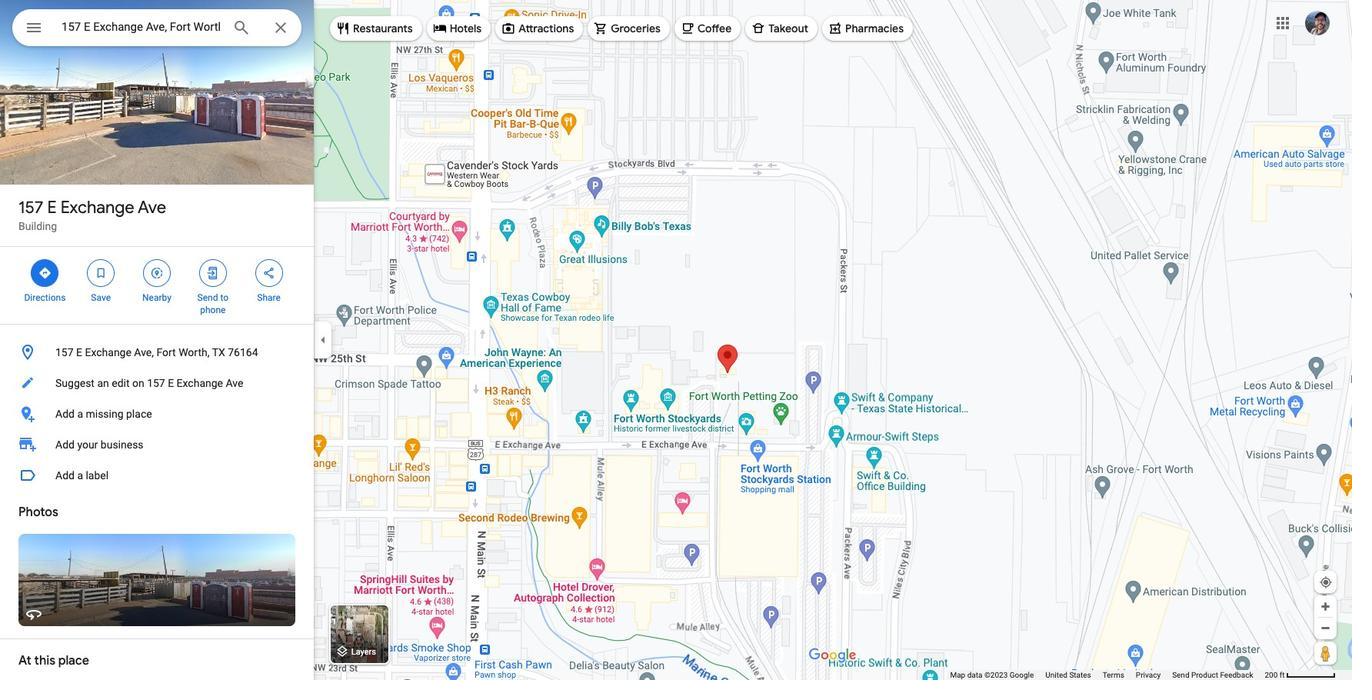 Task type: vqa. For each thing, say whether or not it's contained in the screenshot.


Task type: describe. For each thing, give the bounding box(es) containing it.
suggest
[[55, 377, 95, 389]]

157 E Exchange Ave, Fort Worth, TX 76164 field
[[12, 9, 302, 46]]

product
[[1192, 671, 1219, 679]]

save
[[91, 292, 111, 303]]

zoom out image
[[1320, 622, 1332, 634]]

add your business
[[55, 439, 144, 451]]

©2023
[[985, 671, 1008, 679]]

this
[[34, 653, 55, 669]]

add for add a label
[[55, 469, 75, 482]]

to
[[220, 292, 229, 303]]

add a missing place button
[[0, 399, 314, 429]]

ft
[[1280, 671, 1285, 679]]

 search field
[[12, 9, 302, 49]]

157 e exchange ave, fort worth, tx 76164
[[55, 346, 258, 358]]

 button
[[12, 9, 55, 49]]

hotels
[[450, 22, 482, 35]]

groceries button
[[588, 10, 670, 47]]

send for send to phone
[[197, 292, 218, 303]]

0 horizontal spatial place
[[58, 653, 89, 669]]

map
[[950, 671, 966, 679]]

2 vertical spatial e
[[168, 377, 174, 389]]

google
[[1010, 671, 1034, 679]]

2 horizontal spatial 157
[[147, 377, 165, 389]]

200
[[1265, 671, 1278, 679]]

fort
[[157, 346, 176, 358]]

nearby
[[142, 292, 171, 303]]

add for add your business
[[55, 439, 75, 451]]

layers
[[351, 647, 376, 657]]

actions for 157 e exchange ave region
[[0, 247, 314, 324]]


[[206, 265, 220, 282]]

200 ft button
[[1265, 671, 1336, 679]]

takeout
[[769, 22, 809, 35]]

add for add a missing place
[[55, 408, 75, 420]]

groceries
[[611, 22, 661, 35]]

restaurants button
[[330, 10, 422, 47]]

send for send product feedback
[[1173, 671, 1190, 679]]

photos
[[18, 505, 58, 520]]

united states button
[[1046, 670, 1091, 680]]

zoom in image
[[1320, 601, 1332, 612]]


[[94, 265, 108, 282]]

e for ave,
[[76, 346, 82, 358]]

exchange inside suggest an edit on 157 e exchange ave button
[[177, 377, 223, 389]]

missing
[[86, 408, 124, 420]]


[[38, 265, 52, 282]]

worth,
[[179, 346, 210, 358]]

edit
[[112, 377, 130, 389]]

ave inside 157 e exchange ave building
[[138, 197, 166, 218]]

send product feedback
[[1173, 671, 1254, 679]]


[[25, 17, 43, 38]]

united states
[[1046, 671, 1091, 679]]

show street view coverage image
[[1315, 642, 1337, 665]]

feedback
[[1220, 671, 1254, 679]]

attractions button
[[496, 10, 583, 47]]

add a missing place
[[55, 408, 152, 420]]

business
[[101, 439, 144, 451]]

data
[[968, 671, 983, 679]]

collapse side panel image
[[315, 332, 332, 348]]

send to phone
[[197, 292, 229, 315]]

tx
[[212, 346, 225, 358]]

ave,
[[134, 346, 154, 358]]

google account: cj baylor  
(christian.baylor@adept.ai) image
[[1306, 10, 1330, 35]]



Task type: locate. For each thing, give the bounding box(es) containing it.
add a label
[[55, 469, 109, 482]]

exchange
[[61, 197, 134, 218], [85, 346, 131, 358], [177, 377, 223, 389]]

send inside send product feedback button
[[1173, 671, 1190, 679]]

1 vertical spatial a
[[77, 469, 83, 482]]

at this place
[[18, 653, 89, 669]]

157 right the "on"
[[147, 377, 165, 389]]

privacy
[[1136, 671, 1161, 679]]

0 vertical spatial add
[[55, 408, 75, 420]]

show your location image
[[1319, 575, 1333, 589]]

add inside add a label "button"
[[55, 469, 75, 482]]

add left label on the bottom left
[[55, 469, 75, 482]]

a left missing
[[77, 408, 83, 420]]

hotels button
[[427, 10, 491, 47]]

privacy button
[[1136, 670, 1161, 680]]

ave up 
[[138, 197, 166, 218]]

3 add from the top
[[55, 469, 75, 482]]

restaurants
[[353, 22, 413, 35]]

none field inside '157 e exchange ave, fort worth, tx 76164' field
[[62, 18, 220, 36]]

1 vertical spatial e
[[76, 346, 82, 358]]

label
[[86, 469, 109, 482]]

a inside "button"
[[77, 469, 83, 482]]

1 vertical spatial send
[[1173, 671, 1190, 679]]

2 add from the top
[[55, 439, 75, 451]]

0 vertical spatial 157
[[18, 197, 43, 218]]

send inside "send to phone"
[[197, 292, 218, 303]]

e up building
[[47, 197, 57, 218]]

exchange down worth,
[[177, 377, 223, 389]]

suggest an edit on 157 e exchange ave button
[[0, 368, 314, 399]]

footer containing map data ©2023 google
[[950, 670, 1265, 680]]

exchange inside 157 e exchange ave, fort worth, tx 76164 button
[[85, 346, 131, 358]]


[[150, 265, 164, 282]]

1 horizontal spatial place
[[126, 408, 152, 420]]

a inside button
[[77, 408, 83, 420]]

directions
[[24, 292, 66, 303]]

a
[[77, 408, 83, 420], [77, 469, 83, 482]]

157 e exchange ave main content
[[0, 0, 314, 680]]

add left your
[[55, 439, 75, 451]]

200 ft
[[1265, 671, 1285, 679]]

1 horizontal spatial 157
[[55, 346, 74, 358]]

add a label button
[[0, 460, 314, 491]]

on
[[132, 377, 144, 389]]

a left label on the bottom left
[[77, 469, 83, 482]]

footer inside google maps element
[[950, 670, 1265, 680]]

157 e exchange ave, fort worth, tx 76164 button
[[0, 337, 314, 368]]

2 vertical spatial add
[[55, 469, 75, 482]]

0 vertical spatial ave
[[138, 197, 166, 218]]

send
[[197, 292, 218, 303], [1173, 671, 1190, 679]]

place right this
[[58, 653, 89, 669]]

1 vertical spatial 157
[[55, 346, 74, 358]]

a for label
[[77, 469, 83, 482]]

1 horizontal spatial ave
[[226, 377, 243, 389]]

0 horizontal spatial send
[[197, 292, 218, 303]]

exchange up 
[[61, 197, 134, 218]]

exchange for ave
[[61, 197, 134, 218]]

phone
[[200, 305, 226, 315]]

add
[[55, 408, 75, 420], [55, 439, 75, 451], [55, 469, 75, 482]]

0 vertical spatial place
[[126, 408, 152, 420]]

map data ©2023 google
[[950, 671, 1034, 679]]

0 vertical spatial e
[[47, 197, 57, 218]]

1 vertical spatial add
[[55, 439, 75, 451]]

e for ave
[[47, 197, 57, 218]]

76164
[[228, 346, 258, 358]]

an
[[97, 377, 109, 389]]

exchange for ave,
[[85, 346, 131, 358]]

2 a from the top
[[77, 469, 83, 482]]

place inside the add a missing place button
[[126, 408, 152, 420]]

1 vertical spatial place
[[58, 653, 89, 669]]

your
[[77, 439, 98, 451]]

terms
[[1103, 671, 1125, 679]]

send up phone at the top left of the page
[[197, 292, 218, 303]]

157 up building
[[18, 197, 43, 218]]

157 for ave,
[[55, 346, 74, 358]]

pharmacies button
[[822, 10, 913, 47]]

157 inside 157 e exchange ave building
[[18, 197, 43, 218]]

ave down 76164
[[226, 377, 243, 389]]

send product feedback button
[[1173, 670, 1254, 680]]

takeout button
[[746, 10, 818, 47]]

exchange inside 157 e exchange ave building
[[61, 197, 134, 218]]

place
[[126, 408, 152, 420], [58, 653, 89, 669]]

1 vertical spatial exchange
[[85, 346, 131, 358]]

2 vertical spatial 157
[[147, 377, 165, 389]]

0 horizontal spatial ave
[[138, 197, 166, 218]]

coffee
[[698, 22, 732, 35]]

footer
[[950, 670, 1265, 680]]

e down fort
[[168, 377, 174, 389]]

0 horizontal spatial e
[[47, 197, 57, 218]]

add your business link
[[0, 429, 314, 460]]

ave
[[138, 197, 166, 218], [226, 377, 243, 389]]

157
[[18, 197, 43, 218], [55, 346, 74, 358], [147, 377, 165, 389]]

states
[[1070, 671, 1091, 679]]

ave inside button
[[226, 377, 243, 389]]

a for missing
[[77, 408, 83, 420]]

1 horizontal spatial send
[[1173, 671, 1190, 679]]

attractions
[[519, 22, 574, 35]]

exchange up an
[[85, 346, 131, 358]]


[[262, 265, 276, 282]]

add inside button
[[55, 408, 75, 420]]

coffee button
[[675, 10, 741, 47]]

1 add from the top
[[55, 408, 75, 420]]

share
[[257, 292, 281, 303]]

suggest an edit on 157 e exchange ave
[[55, 377, 243, 389]]

e up suggest
[[76, 346, 82, 358]]

157 e exchange ave building
[[18, 197, 166, 232]]

e
[[47, 197, 57, 218], [76, 346, 82, 358], [168, 377, 174, 389]]

1 vertical spatial ave
[[226, 377, 243, 389]]

157 up suggest
[[55, 346, 74, 358]]

send left product
[[1173, 671, 1190, 679]]

157 for ave
[[18, 197, 43, 218]]

None field
[[62, 18, 220, 36]]

0 vertical spatial send
[[197, 292, 218, 303]]

at
[[18, 653, 31, 669]]

2 vertical spatial exchange
[[177, 377, 223, 389]]

united
[[1046, 671, 1068, 679]]

0 horizontal spatial 157
[[18, 197, 43, 218]]

add down suggest
[[55, 408, 75, 420]]

e inside 157 e exchange ave building
[[47, 197, 57, 218]]

2 horizontal spatial e
[[168, 377, 174, 389]]

terms button
[[1103, 670, 1125, 680]]

building
[[18, 220, 57, 232]]

1 a from the top
[[77, 408, 83, 420]]

1 horizontal spatial e
[[76, 346, 82, 358]]

place down the "on"
[[126, 408, 152, 420]]

google maps element
[[0, 0, 1352, 680]]

0 vertical spatial exchange
[[61, 197, 134, 218]]

pharmacies
[[846, 22, 904, 35]]

0 vertical spatial a
[[77, 408, 83, 420]]



